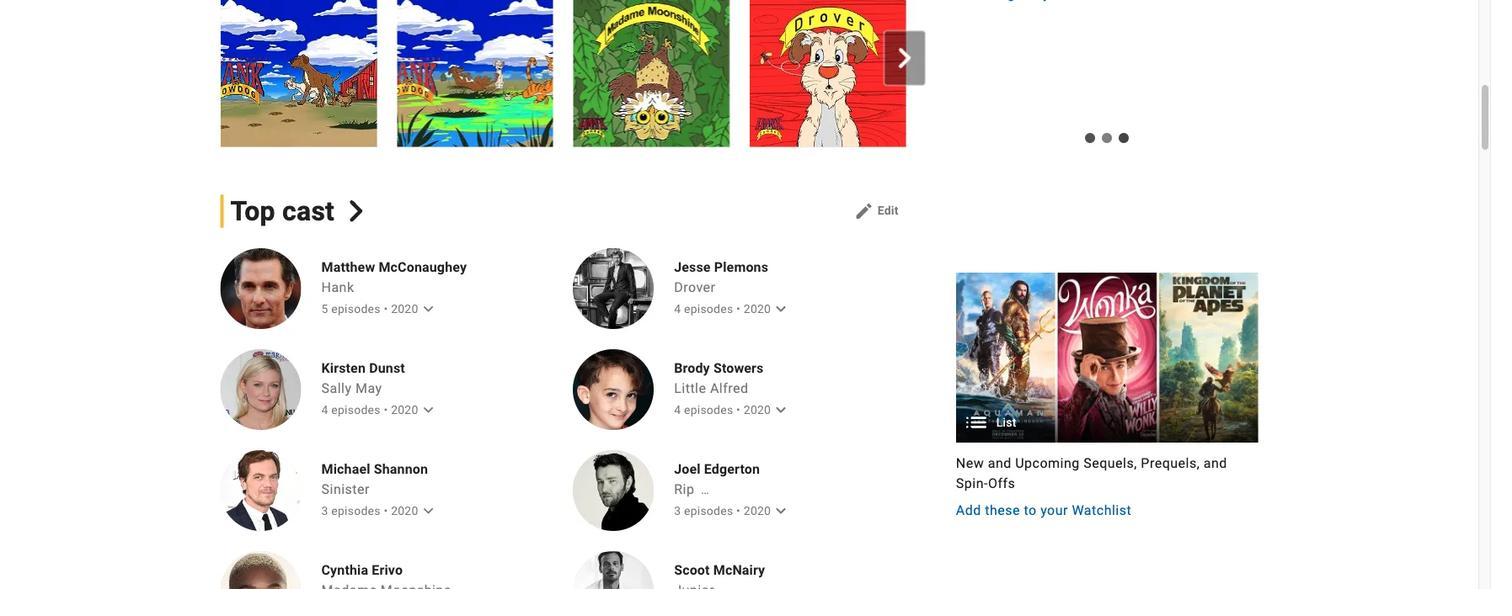 Task type: locate. For each thing, give the bounding box(es) containing it.
arrow image up shannon
[[418, 400, 439, 420]]

group
[[200, 0, 1082, 147], [956, 273, 1259, 521]]

• down the matthew mcconaughey hank
[[384, 302, 388, 316]]

1 3 from the left
[[321, 504, 328, 518]]

arrow image for matthew mcconaughey hank
[[418, 299, 439, 319]]

episodes inside button
[[331, 302, 381, 316]]

3 hank the cowdog (2020) image from the left
[[573, 0, 729, 147]]

arrow image
[[418, 299, 439, 319], [771, 299, 791, 319], [418, 400, 439, 420]]

episodes for rip
[[684, 504, 733, 518]]

episodes
[[331, 302, 381, 316], [684, 302, 733, 316], [331, 403, 381, 417], [684, 403, 733, 417], [331, 504, 381, 518], [684, 504, 733, 518]]

4 episodes • 2020 button for little alfred
[[674, 400, 791, 420]]

sinister
[[321, 481, 370, 498]]

• for sally may
[[384, 403, 388, 417]]

• down joel edgerton rip …
[[737, 504, 741, 518]]

2020 down the matthew mcconaughey hank
[[391, 302, 418, 316]]

joel
[[674, 461, 701, 477]]

3 episodes • 2020 button
[[321, 501, 439, 521], [674, 501, 791, 521]]

arrow image down the mcconaughey
[[418, 299, 439, 319]]

joel edgerton link
[[674, 461, 786, 478]]

michael shannon image
[[220, 451, 301, 532]]

episodes down little alfred link at the bottom of the page
[[684, 403, 733, 417]]

episodes down sinister link
[[331, 504, 381, 518]]

4 down sally
[[321, 403, 328, 417]]

1 horizontal spatial and
[[1204, 455, 1228, 471]]

1 vertical spatial group
[[956, 273, 1259, 521]]

3 episodes • 2020 down the …
[[674, 504, 771, 518]]

mcnairy
[[714, 562, 765, 578]]

0 horizontal spatial and
[[988, 455, 1012, 471]]

episodes for sinister
[[331, 504, 381, 518]]

add these to your watchlist
[[956, 502, 1132, 518]]

2020 down alfred
[[744, 403, 771, 417]]

4 episodes • 2020 button down the may
[[321, 400, 439, 420]]

arrow image down jesse plemons link
[[771, 299, 791, 319]]

3 episodes • 2020 button for sinister
[[321, 501, 439, 521]]

kirsten dunst image
[[220, 350, 301, 431]]

5 episodes • 2020 button
[[321, 299, 439, 319]]

• down kirsten dunst sally may
[[384, 403, 388, 417]]

spin-
[[956, 475, 988, 492]]

upcoming
[[1016, 455, 1080, 471]]

4 episodes • 2020 down alfred
[[674, 403, 771, 417]]

scoot
[[674, 562, 710, 578]]

4 episodes • 2020 down jesse plemons drover
[[674, 302, 771, 316]]

arrow image down 'joel edgerton' link
[[771, 501, 791, 521]]

hank the cowdog (2020) image
[[220, 0, 377, 147], [397, 0, 553, 147], [573, 0, 729, 147], [750, 0, 906, 147], [926, 0, 1082, 147]]

• for hank
[[384, 302, 388, 316]]

2 hank the cowdog (2020) image from the left
[[397, 0, 553, 147]]

• inside '5 episodes • 2020' button
[[384, 302, 388, 316]]

episodes down sally may link
[[331, 403, 381, 417]]

arrow image for kirsten dunst sally may
[[418, 400, 439, 420]]

3 episodes • 2020
[[321, 504, 418, 518], [674, 504, 771, 518]]

•
[[384, 302, 388, 316], [737, 302, 741, 316], [384, 403, 388, 417], [737, 403, 741, 417], [384, 504, 388, 518], [737, 504, 741, 518]]

4 episodes • 2020 button down alfred
[[674, 400, 791, 420]]

cynthia
[[321, 562, 368, 578]]

jesse
[[674, 259, 711, 275]]

to
[[1024, 502, 1037, 518]]

4 for little alfred
[[674, 403, 681, 417]]

plemons
[[714, 259, 769, 275]]

2 3 episodes • 2020 button from the left
[[674, 501, 791, 521]]

1 3 episodes • 2020 from the left
[[321, 504, 418, 518]]

3 episodes • 2020 down michael shannon sinister
[[321, 504, 418, 518]]

episodes down hank
[[331, 302, 381, 316]]

arrow image for michael shannon sinister
[[418, 501, 439, 521]]

1 3 episodes • 2020 button from the left
[[321, 501, 439, 521]]

hank link
[[321, 279, 354, 295]]

1 horizontal spatial 3 episodes • 2020
[[674, 504, 771, 518]]

3 episodes • 2020 button down the …
[[674, 501, 791, 521]]

4
[[674, 302, 681, 316], [321, 403, 328, 417], [674, 403, 681, 417]]

edit button
[[847, 198, 906, 225]]

0 horizontal spatial 3 episodes • 2020 button
[[321, 501, 439, 521]]

• down jesse plemons drover
[[737, 302, 741, 316]]

3 episodes • 2020 for sinister
[[321, 504, 418, 518]]

arrow image down brody stowers "link"
[[771, 400, 791, 420]]

episodes for drover
[[684, 302, 733, 316]]

• down alfred
[[737, 403, 741, 417]]

3 episodes • 2020 button down michael shannon sinister
[[321, 501, 439, 521]]

2 3 from the left
[[674, 504, 681, 518]]

brody stowers little alfred
[[674, 360, 764, 396]]

2020 inside button
[[391, 302, 418, 316]]

little alfred link
[[674, 380, 749, 396]]

2020 down the edgerton
[[744, 504, 771, 518]]

2020 down shannon
[[391, 504, 418, 518]]

1 hank the cowdog (2020) image from the left
[[220, 0, 377, 147]]

edgerton
[[704, 461, 760, 477]]

4 episodes • 2020 button down jesse plemons drover
[[674, 299, 791, 319]]

4 down little
[[674, 403, 681, 417]]

0 horizontal spatial 3
[[321, 504, 328, 518]]

4 for sally may
[[321, 403, 328, 417]]

1 vertical spatial chevron right inline image
[[345, 201, 367, 222]]

watchlist
[[1072, 502, 1132, 518]]

little
[[674, 380, 707, 396]]

4 episodes • 2020 button
[[674, 299, 791, 319], [321, 400, 439, 420], [674, 400, 791, 420]]

• for drover
[[737, 302, 741, 316]]

top cast
[[230, 195, 335, 227]]

• for sinister
[[384, 504, 388, 518]]

matthew
[[321, 259, 375, 275]]

and
[[988, 455, 1012, 471], [1204, 455, 1228, 471]]

3 down rip
[[674, 504, 681, 518]]

sinister link
[[321, 481, 370, 498]]

3 episodes • 2020 for rip
[[674, 504, 771, 518]]

2020 down dunst
[[391, 403, 418, 417]]

chevron right inline image
[[895, 48, 915, 68], [345, 201, 367, 222]]

episodes down drover link
[[684, 302, 733, 316]]

5
[[321, 302, 328, 316]]

3
[[321, 504, 328, 518], [674, 504, 681, 518]]

3 for joel edgerton rip …
[[674, 504, 681, 518]]

0 horizontal spatial chevron right inline image
[[345, 201, 367, 222]]

erivo
[[372, 562, 403, 578]]

and right prequels,
[[1204, 455, 1228, 471]]

2020
[[391, 302, 418, 316], [744, 302, 771, 316], [391, 403, 418, 417], [744, 403, 771, 417], [391, 504, 418, 518], [744, 504, 771, 518]]

mcconaughey
[[379, 259, 467, 275]]

2020 for joel edgerton rip …
[[744, 504, 771, 518]]

4 episodes • 2020
[[674, 302, 771, 316], [321, 403, 418, 417], [674, 403, 771, 417]]

3 down sinister link
[[321, 504, 328, 518]]

2020 for michael shannon sinister
[[391, 504, 418, 518]]

4 down drover
[[674, 302, 681, 316]]

arrow image down shannon
[[418, 501, 439, 521]]

cynthia erivo link
[[321, 562, 458, 579]]

alfred
[[710, 380, 749, 396]]

2 3 episodes • 2020 from the left
[[674, 504, 771, 518]]

1 horizontal spatial 3 episodes • 2020 button
[[674, 501, 791, 521]]

hank
[[321, 279, 354, 295]]

2020 for brody stowers little alfred
[[744, 403, 771, 417]]

4 episodes • 2020 down the may
[[321, 403, 418, 417]]

episodes down the …
[[684, 504, 733, 518]]

1 horizontal spatial chevron right inline image
[[895, 48, 915, 68]]

0 horizontal spatial 3 episodes • 2020
[[321, 504, 418, 518]]

list link
[[956, 273, 1259, 443]]

2020 down plemons
[[744, 302, 771, 316]]

arrow image
[[771, 400, 791, 420], [418, 501, 439, 521], [771, 501, 791, 521]]

1 horizontal spatial 3
[[674, 504, 681, 518]]

rip link
[[674, 481, 695, 498]]

and up offs
[[988, 455, 1012, 471]]

list group
[[956, 273, 1259, 443]]

• down michael shannon sinister
[[384, 504, 388, 518]]

joel edgerton image
[[573, 451, 654, 532]]

4 episodes • 2020 for drover
[[674, 302, 771, 316]]



Task type: vqa. For each thing, say whether or not it's contained in the screenshot.


Task type: describe. For each thing, give the bounding box(es) containing it.
top cast link
[[220, 195, 367, 228]]

list
[[997, 416, 1017, 430]]

brody
[[674, 360, 710, 376]]

4 for drover
[[674, 302, 681, 316]]

4 episodes • 2020 button for sally may
[[321, 400, 439, 420]]

jesse plemons image
[[573, 248, 654, 329]]

michael shannon link
[[321, 461, 434, 478]]

0 vertical spatial chevron right inline image
[[895, 48, 915, 68]]

new and upcoming sequels, prequels, and spin-offs link
[[956, 453, 1259, 494]]

kirsten dunst link
[[321, 360, 434, 377]]

new
[[956, 455, 984, 471]]

edit
[[878, 204, 899, 218]]

michael
[[321, 461, 370, 477]]

episodes for sally
[[331, 403, 381, 417]]

your
[[1041, 502, 1068, 518]]

add these to your watchlist button
[[956, 500, 1132, 521]]

episodes for hank
[[331, 302, 381, 316]]

stowers
[[714, 360, 764, 376]]

brody stowers link
[[674, 360, 786, 377]]

matthew mcconaughey hank
[[321, 259, 467, 295]]

arrow image for jesse plemons drover
[[771, 299, 791, 319]]

sequels,
[[1084, 455, 1138, 471]]

dunst
[[369, 360, 405, 376]]

cynthia erivo image
[[220, 552, 301, 590]]

add
[[956, 502, 982, 518]]

matthew mcconaughey link
[[321, 259, 467, 276]]

scoot mcnairy
[[674, 562, 765, 578]]

drover link
[[674, 279, 716, 295]]

3 for michael shannon sinister
[[321, 504, 328, 518]]

shannon
[[374, 461, 428, 477]]

drover
[[674, 279, 716, 295]]

5 episodes • 2020
[[321, 302, 418, 316]]

1 and from the left
[[988, 455, 1012, 471]]

group containing new and upcoming sequels, prequels, and spin-offs
[[956, 273, 1259, 521]]

cast
[[282, 195, 335, 227]]

may
[[356, 380, 382, 396]]

cynthia erivo
[[321, 562, 403, 578]]

0 vertical spatial group
[[200, 0, 1082, 147]]

production art image
[[956, 273, 1259, 443]]

edit image
[[854, 201, 874, 222]]

…
[[701, 483, 710, 497]]

brody stowers image
[[573, 350, 654, 431]]

5 hank the cowdog (2020) image from the left
[[926, 0, 1082, 147]]

matthew mcconaughey image
[[220, 248, 301, 329]]

rip
[[674, 481, 695, 498]]

kirsten dunst sally may
[[321, 360, 405, 396]]

jesse plemons link
[[674, 259, 786, 276]]

kirsten
[[321, 360, 366, 376]]

2020 for jesse plemons drover
[[744, 302, 771, 316]]

4 hank the cowdog (2020) image from the left
[[750, 0, 906, 147]]

arrow image for brody stowers little alfred
[[771, 400, 791, 420]]

sally may link
[[321, 380, 382, 396]]

2020 for kirsten dunst sally may
[[391, 403, 418, 417]]

3 episodes • 2020 button for rip
[[674, 501, 791, 521]]

scoot mcnairy link
[[674, 562, 786, 579]]

4 episodes • 2020 button for drover
[[674, 299, 791, 319]]

offs
[[988, 475, 1016, 492]]

prequels,
[[1141, 455, 1200, 471]]

new and upcoming sequels, prequels, and spin-offs
[[956, 455, 1228, 492]]

2 and from the left
[[1204, 455, 1228, 471]]

these
[[985, 502, 1021, 518]]

chevron right inline image inside top cast link
[[345, 201, 367, 222]]

2020 for matthew mcconaughey hank
[[391, 302, 418, 316]]

joel edgerton rip …
[[674, 461, 760, 498]]

• for little alfred
[[737, 403, 741, 417]]

scoot mcnairy image
[[573, 552, 654, 590]]

4 episodes • 2020 for sally
[[321, 403, 418, 417]]

sally
[[321, 380, 352, 396]]

michael shannon sinister
[[321, 461, 428, 498]]

jesse plemons drover
[[674, 259, 769, 295]]

arrow image for joel edgerton rip …
[[771, 501, 791, 521]]

4 episodes • 2020 for little
[[674, 403, 771, 417]]

episodes for little
[[684, 403, 733, 417]]

top
[[230, 195, 275, 227]]



